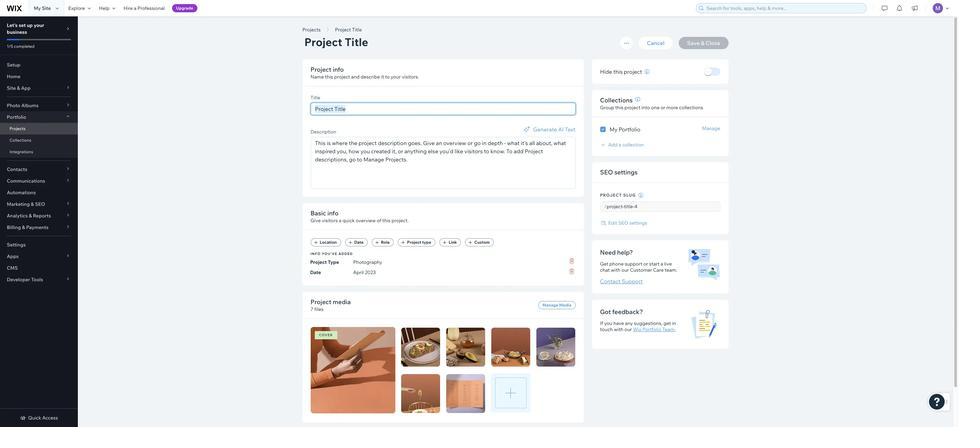 Task type: describe. For each thing, give the bounding box(es) containing it.
marketing & seo button
[[0, 199, 78, 210]]

seo settings
[[601, 168, 638, 176]]

projects link
[[0, 123, 78, 135]]

slug
[[624, 193, 636, 198]]

Search for tools, apps, help & more... field
[[705, 3, 865, 13]]

if
[[601, 321, 604, 327]]

info you've added
[[311, 252, 353, 256]]

added
[[339, 252, 353, 256]]

projects for projects link
[[10, 126, 26, 131]]

support
[[625, 261, 643, 267]]

project media 7 files
[[311, 298, 351, 313]]

cover button
[[311, 327, 396, 415]]

custom button
[[466, 239, 494, 247]]

project type button
[[398, 239, 436, 247]]

april
[[353, 270, 364, 276]]

project title button
[[332, 25, 366, 35]]

add
[[609, 142, 618, 148]]

help?
[[618, 249, 633, 257]]

description
[[311, 129, 337, 135]]

custom
[[475, 240, 490, 245]]

quick
[[28, 415, 41, 421]]

a inside basic info give visitors a quick overview of this project.
[[339, 218, 342, 224]]

need help?
[[601, 249, 633, 257]]

cover
[[319, 333, 333, 338]]

you
[[605, 321, 613, 327]]

my for my portfolio
[[610, 126, 618, 133]]

title inside button
[[352, 27, 362, 33]]

collection
[[623, 142, 644, 148]]

type
[[422, 240, 432, 245]]

manage media button
[[539, 301, 576, 310]]

project info name this project and describe it to your visitors.
[[311, 66, 419, 80]]

project.
[[392, 218, 409, 224]]

none checkbox containing my portfolio
[[601, 125, 721, 134]]

location
[[320, 240, 337, 245]]

albums
[[21, 103, 39, 109]]

cms
[[7, 265, 18, 271]]

let's set up your business
[[7, 22, 44, 35]]

sidebar element
[[0, 16, 78, 427]]

this right hide
[[614, 68, 623, 75]]

my for my site
[[34, 5, 41, 11]]

with for help?
[[611, 267, 621, 273]]

collections
[[680, 105, 704, 111]]

generate
[[533, 126, 557, 133]]

upgrade button
[[172, 4, 197, 12]]

business
[[7, 29, 27, 35]]

2 horizontal spatial seo
[[619, 220, 629, 226]]

0 horizontal spatial date
[[310, 270, 321, 276]]

get
[[601, 261, 609, 267]]

& for site
[[17, 85, 20, 91]]

quick access
[[28, 415, 58, 421]]

hire a professional
[[124, 5, 165, 11]]

one
[[652, 105, 660, 111]]

developer
[[7, 277, 30, 283]]

home link
[[0, 71, 78, 82]]

live
[[665, 261, 672, 267]]

have
[[614, 321, 624, 327]]

2 vertical spatial title
[[311, 95, 321, 101]]

contact support
[[601, 278, 643, 285]]

this right 'group'
[[616, 105, 624, 111]]

project left type
[[407, 240, 422, 245]]

my site
[[34, 5, 51, 11]]

customer
[[631, 267, 653, 273]]

& for analytics
[[29, 213, 32, 219]]

& for marketing
[[31, 201, 34, 207]]

project for hide this project
[[624, 68, 643, 75]]

suggestions,
[[635, 321, 663, 327]]

date button
[[345, 239, 368, 247]]

cancel button
[[639, 37, 673, 49]]

edit seo settings button
[[601, 220, 648, 226]]

upgrade
[[176, 5, 193, 11]]

access
[[42, 415, 58, 421]]

analytics & reports button
[[0, 210, 78, 222]]

cancel
[[647, 40, 665, 46]]

reports
[[33, 213, 51, 219]]

quick access button
[[20, 415, 58, 421]]

touch
[[601, 327, 613, 333]]

analytics & reports
[[7, 213, 51, 219]]

contact support link
[[601, 277, 682, 286]]

role
[[381, 240, 390, 245]]

a inside get phone support or start a live chat with our customer care team.
[[661, 261, 664, 267]]

portfolio for my portfolio
[[619, 126, 641, 133]]

photo albums button
[[0, 100, 78, 111]]

settings
[[7, 242, 26, 248]]

project right projects button
[[335, 27, 351, 33]]

project slug
[[601, 193, 636, 198]]

you've
[[322, 252, 338, 256]]

photo albums
[[7, 103, 39, 109]]

edit seo settings
[[609, 220, 648, 226]]

integrations
[[10, 149, 33, 154]]

hire a professional link
[[120, 0, 169, 16]]

media
[[333, 298, 351, 306]]

wix portfolio team.
[[634, 327, 676, 333]]

developer tools
[[7, 277, 43, 283]]

1/5 completed
[[7, 44, 35, 49]]

project type
[[407, 240, 432, 245]]

billing & payments
[[7, 224, 49, 231]]

your inside the let's set up your business
[[34, 22, 44, 28]]

hide this project
[[601, 68, 643, 75]]

apps
[[7, 254, 19, 260]]

our for feedback?
[[625, 327, 632, 333]]

portfolio for wix portfolio team.
[[643, 327, 662, 333]]

text
[[565, 126, 576, 133]]

billing
[[7, 224, 21, 231]]

date inside button
[[355, 240, 364, 245]]

7
[[311, 306, 314, 313]]



Task type: locate. For each thing, give the bounding box(es) containing it.
1 vertical spatial my
[[610, 126, 618, 133]]

to
[[385, 74, 390, 80]]

info inside basic info give visitors a quick overview of this project.
[[328, 209, 339, 217]]

support
[[622, 278, 643, 285]]

title
[[352, 27, 362, 33], [345, 35, 368, 49], [311, 95, 321, 101]]

info inside project info name this project and describe it to your visitors.
[[333, 66, 344, 73]]

if you have any suggestions, get in touch with our
[[601, 321, 677, 333]]

portfolio inside popup button
[[7, 114, 26, 120]]

edit
[[609, 220, 618, 226]]

and
[[351, 74, 360, 80]]

settings right edit
[[630, 220, 648, 226]]

my up the let's set up your business
[[34, 5, 41, 11]]

project inside project media 7 files
[[311, 298, 332, 306]]

location button
[[311, 239, 341, 247]]

collections up the integrations
[[10, 138, 31, 143]]

analytics
[[7, 213, 28, 219]]

seo inside popup button
[[35, 201, 45, 207]]

type
[[328, 259, 339, 265]]

0 vertical spatial my
[[34, 5, 41, 11]]

projects
[[303, 27, 321, 33], [10, 126, 26, 131]]

info for basic info
[[328, 209, 339, 217]]

role button
[[372, 239, 394, 247]]

project title inside button
[[335, 27, 362, 33]]

more
[[667, 105, 679, 111]]

0 vertical spatial project title
[[335, 27, 362, 33]]

quick
[[343, 218, 355, 224]]

& left reports
[[29, 213, 32, 219]]

0 vertical spatial our
[[622, 267, 629, 273]]

tools
[[31, 277, 43, 283]]

project left the into
[[625, 105, 641, 111]]

settings up slug
[[615, 168, 638, 176]]

generate ai text button
[[523, 125, 576, 134]]

give
[[311, 218, 321, 224]]

0 vertical spatial title
[[352, 27, 362, 33]]

your inside project info name this project and describe it to your visitors.
[[391, 74, 401, 80]]

our left wix
[[625, 327, 632, 333]]

project type
[[310, 259, 339, 265]]

files
[[315, 306, 324, 313]]

our inside get phone support or start a live chat with our customer care team.
[[622, 267, 629, 273]]

projects for projects button
[[303, 27, 321, 33]]

this inside basic info give visitors a quick overview of this project.
[[383, 218, 391, 224]]

1 vertical spatial seo
[[35, 201, 45, 207]]

name
[[311, 74, 324, 80]]

got
[[601, 308, 611, 316]]

media
[[560, 303, 572, 308]]

1 horizontal spatial or
[[661, 105, 666, 111]]

visitors.
[[402, 74, 419, 80]]

setup
[[7, 62, 20, 68]]

1 vertical spatial portfolio
[[619, 126, 641, 133]]

0 vertical spatial manage
[[703, 125, 721, 132]]

settings
[[615, 168, 638, 176], [630, 220, 648, 226]]

project inside project info name this project and describe it to your visitors.
[[334, 74, 350, 80]]

portfolio up add a collection
[[619, 126, 641, 133]]

1 vertical spatial or
[[644, 261, 649, 267]]

1/5
[[7, 44, 13, 49]]

0 horizontal spatial collections
[[10, 138, 31, 143]]

Description text field
[[311, 137, 576, 189]]

portfolio
[[7, 114, 26, 120], [619, 126, 641, 133], [643, 327, 662, 333]]

photo
[[7, 103, 20, 109]]

our for help?
[[622, 267, 629, 273]]

home
[[7, 73, 20, 80]]

seo down automations link
[[35, 201, 45, 207]]

Title field
[[313, 103, 574, 115]]

0 vertical spatial collections
[[601, 96, 633, 104]]

project-title field
[[607, 202, 718, 212]]

0 vertical spatial or
[[661, 105, 666, 111]]

with right chat
[[611, 267, 621, 273]]

team.
[[665, 267, 678, 273]]

our up contact support at the bottom of page
[[622, 267, 629, 273]]

1 vertical spatial your
[[391, 74, 401, 80]]

link button
[[440, 239, 461, 247]]

my portfolio
[[610, 126, 641, 133]]

generate ai text
[[533, 126, 576, 133]]

phone
[[610, 261, 624, 267]]

project up name
[[311, 66, 332, 73]]

0 horizontal spatial your
[[34, 22, 44, 28]]

setup link
[[0, 59, 78, 71]]

1 vertical spatial info
[[328, 209, 339, 217]]

my
[[34, 5, 41, 11], [610, 126, 618, 133]]

this right of
[[383, 218, 391, 224]]

info
[[311, 252, 321, 256]]

1 vertical spatial manage
[[543, 303, 559, 308]]

0 horizontal spatial seo
[[35, 201, 45, 207]]

manage for manage media
[[543, 303, 559, 308]]

with inside if you have any suggestions, get in touch with our
[[614, 327, 624, 333]]

portfolio down photo
[[7, 114, 26, 120]]

my up add at right
[[610, 126, 618, 133]]

explore
[[68, 5, 85, 11]]

1 vertical spatial settings
[[630, 220, 648, 226]]

project up the files
[[311, 298, 332, 306]]

april 2023
[[353, 270, 376, 276]]

your right to
[[391, 74, 401, 80]]

1 horizontal spatial your
[[391, 74, 401, 80]]

or left start
[[644, 261, 649, 267]]

get phone support or start a live chat with our customer care team.
[[601, 261, 678, 273]]

basic
[[311, 209, 326, 217]]

wix portfolio team. link
[[634, 327, 676, 333]]

0 horizontal spatial site
[[7, 85, 16, 91]]

1 vertical spatial our
[[625, 327, 632, 333]]

0 horizontal spatial projects
[[10, 126, 26, 131]]

project down info
[[310, 259, 327, 265]]

or right one
[[661, 105, 666, 111]]

0 horizontal spatial my
[[34, 5, 41, 11]]

developer tools button
[[0, 274, 78, 286]]

basic info give visitors a quick overview of this project.
[[311, 209, 409, 224]]

image title image
[[401, 328, 440, 367], [446, 328, 485, 367], [492, 328, 530, 367], [537, 328, 576, 367], [401, 374, 440, 413], [446, 374, 485, 413]]

with for feedback?
[[614, 327, 624, 333]]

or
[[661, 105, 666, 111], [644, 261, 649, 267]]

project right hide
[[624, 68, 643, 75]]

0 horizontal spatial portfolio
[[7, 114, 26, 120]]

got feedback?
[[601, 308, 643, 316]]

2 vertical spatial seo
[[619, 220, 629, 226]]

portfolio button
[[0, 111, 78, 123]]

project down projects button
[[305, 35, 343, 49]]

photography
[[353, 259, 382, 265]]

& up analytics & reports
[[31, 201, 34, 207]]

date down project type
[[310, 270, 321, 276]]

0 vertical spatial your
[[34, 22, 44, 28]]

2 horizontal spatial portfolio
[[643, 327, 662, 333]]

/
[[605, 204, 607, 210]]

0 vertical spatial projects
[[303, 27, 321, 33]]

communications
[[7, 178, 45, 184]]

need
[[601, 249, 616, 257]]

0 horizontal spatial or
[[644, 261, 649, 267]]

1 horizontal spatial collections
[[601, 96, 633, 104]]

contacts
[[7, 166, 27, 173]]

manage inside button
[[543, 303, 559, 308]]

billing & payments button
[[0, 222, 78, 233]]

0 vertical spatial seo
[[601, 168, 613, 176]]

integrations link
[[0, 146, 78, 158]]

add a collection
[[609, 142, 644, 148]]

1 vertical spatial collections
[[10, 138, 31, 143]]

marketing & seo
[[7, 201, 45, 207]]

0 vertical spatial settings
[[615, 168, 638, 176]]

collections inside "collections" link
[[10, 138, 31, 143]]

project
[[624, 68, 643, 75], [334, 74, 350, 80], [625, 105, 641, 111]]

group this project into one or more collections
[[601, 105, 704, 111]]

1 horizontal spatial projects
[[303, 27, 321, 33]]

manage left "media"
[[543, 303, 559, 308]]

visitors
[[322, 218, 338, 224]]

site down home
[[7, 85, 16, 91]]

this right name
[[325, 74, 333, 80]]

info for project info
[[333, 66, 344, 73]]

wix
[[634, 327, 642, 333]]

1 vertical spatial title
[[345, 35, 368, 49]]

1 horizontal spatial site
[[42, 5, 51, 11]]

cms link
[[0, 262, 78, 274]]

hire
[[124, 5, 133, 11]]

collections up 'group'
[[601, 96, 633, 104]]

0 vertical spatial info
[[333, 66, 344, 73]]

our inside if you have any suggestions, get in touch with our
[[625, 327, 632, 333]]

a left live
[[661, 261, 664, 267]]

site & app button
[[0, 82, 78, 94]]

my inside checkbox
[[610, 126, 618, 133]]

& right billing
[[22, 224, 25, 231]]

project for group this project into one or more collections
[[625, 105, 641, 111]]

a left "quick"
[[339, 218, 342, 224]]

with
[[611, 267, 621, 273], [614, 327, 624, 333]]

seo right edit
[[619, 220, 629, 226]]

manage for manage
[[703, 125, 721, 132]]

up
[[27, 22, 33, 28]]

projects button
[[299, 25, 324, 35]]

marketing
[[7, 201, 30, 207]]

1 horizontal spatial portfolio
[[619, 126, 641, 133]]

your
[[34, 22, 44, 28], [391, 74, 401, 80]]

portfolio right wix
[[643, 327, 662, 333]]

apps button
[[0, 251, 78, 262]]

None checkbox
[[601, 125, 721, 134]]

with right you
[[614, 327, 624, 333]]

this inside project info name this project and describe it to your visitors.
[[325, 74, 333, 80]]

help button
[[95, 0, 120, 16]]

a right add at right
[[619, 142, 622, 148]]

0 horizontal spatial manage
[[543, 303, 559, 308]]

manage
[[703, 125, 721, 132], [543, 303, 559, 308]]

projects inside button
[[303, 27, 321, 33]]

team.
[[663, 327, 676, 333]]

add a collection button
[[601, 142, 644, 148]]

or inside get phone support or start a live chat with our customer care team.
[[644, 261, 649, 267]]

get
[[664, 321, 672, 327]]

collections link
[[0, 135, 78, 146]]

& left 'app'
[[17, 85, 20, 91]]

0 vertical spatial site
[[42, 5, 51, 11]]

1 horizontal spatial seo
[[601, 168, 613, 176]]

projects inside sidebar element
[[10, 126, 26, 131]]

manage down collections on the right top of the page
[[703, 125, 721, 132]]

site up the let's set up your business
[[42, 5, 51, 11]]

with inside get phone support or start a live chat with our customer care team.
[[611, 267, 621, 273]]

1 horizontal spatial manage
[[703, 125, 721, 132]]

0 vertical spatial with
[[611, 267, 621, 273]]

ai
[[559, 126, 564, 133]]

0 vertical spatial date
[[355, 240, 364, 245]]

2 vertical spatial portfolio
[[643, 327, 662, 333]]

& for billing
[[22, 224, 25, 231]]

project inside project info name this project and describe it to your visitors.
[[311, 66, 332, 73]]

help
[[99, 5, 110, 11]]

project up /
[[601, 193, 622, 198]]

contacts button
[[0, 164, 78, 175]]

1 horizontal spatial my
[[610, 126, 618, 133]]

into
[[642, 105, 651, 111]]

settings link
[[0, 239, 78, 251]]

1 vertical spatial with
[[614, 327, 624, 333]]

1 vertical spatial site
[[7, 85, 16, 91]]

date up photography on the left bottom of page
[[355, 240, 364, 245]]

1 vertical spatial date
[[310, 270, 321, 276]]

1 vertical spatial project title
[[305, 35, 368, 49]]

a right the hire
[[134, 5, 137, 11]]

0 vertical spatial portfolio
[[7, 114, 26, 120]]

1 horizontal spatial date
[[355, 240, 364, 245]]

seo up project slug
[[601, 168, 613, 176]]

site inside site & app popup button
[[7, 85, 16, 91]]

your right "up" at the left
[[34, 22, 44, 28]]

1 vertical spatial projects
[[10, 126, 26, 131]]

project left and
[[334, 74, 350, 80]]



Task type: vqa. For each thing, say whether or not it's contained in the screenshot.
Tools
yes



